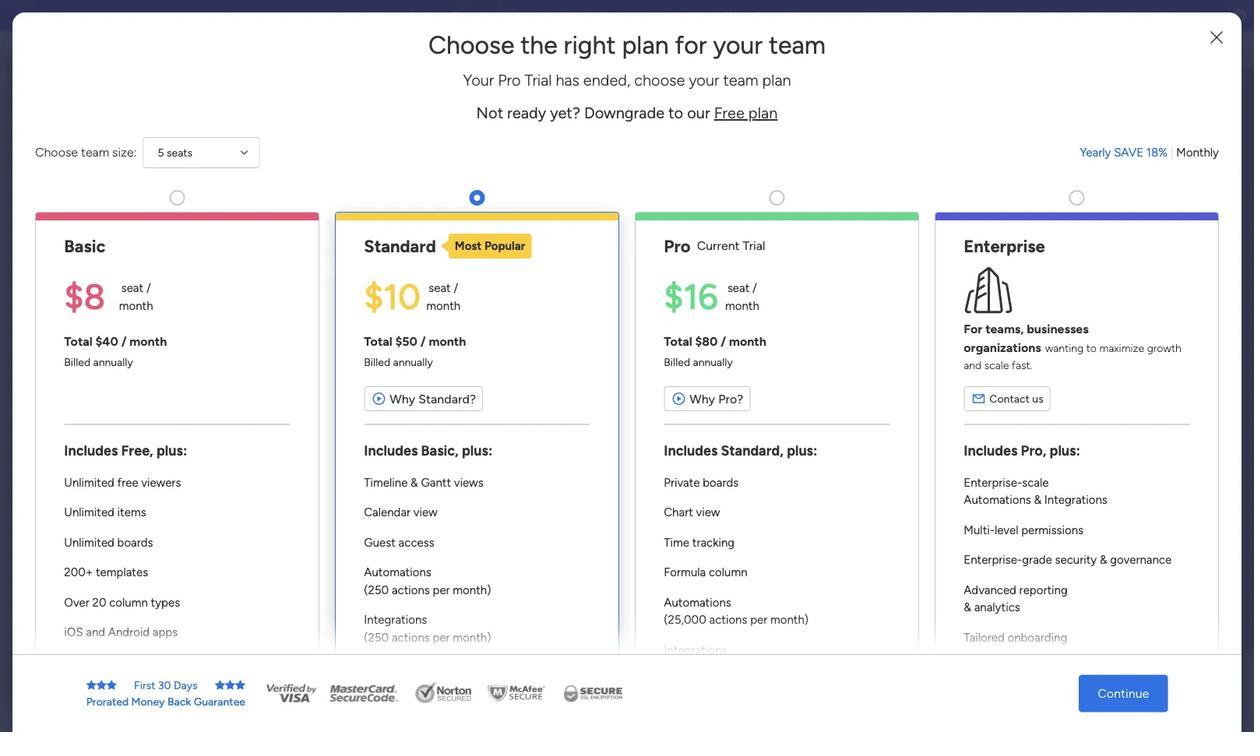 Task type: describe. For each thing, give the bounding box(es) containing it.
our
[[509, 9, 529, 23]]

view for $16
[[697, 506, 721, 520]]

main inside "link"
[[856, 342, 880, 355]]

select product image
[[14, 42, 30, 58]]

yearly
[[1081, 146, 1112, 160]]

on
[[99, 674, 112, 688]]

workflow
[[1071, 274, 1122, 289]]

free
[[715, 104, 745, 122]]

why for $10
[[390, 392, 416, 407]]

scale inside enterprise-scale automations & integrations
[[1023, 476, 1050, 490]]

your up our
[[689, 71, 720, 90]]

views
[[454, 476, 484, 490]]

5
[[158, 146, 164, 159]]

/ inside the seat / month
[[146, 282, 151, 296]]

your pro trial has ended, choose your team plan
[[463, 71, 792, 90]]

why pro?
[[690, 392, 744, 407]]

0 horizontal spatial employee well-being survey
[[37, 251, 173, 265]]

prorated
[[86, 696, 129, 709]]

support
[[1129, 515, 1167, 528]]

being inside list box
[[111, 251, 139, 265]]

days
[[174, 679, 198, 693]]

main workspace inside workspace selection "element"
[[36, 155, 128, 170]]

for
[[964, 322, 983, 337]]

work inside "link"
[[753, 342, 777, 355]]

work management > main workspace for well-
[[280, 342, 462, 355]]

actions for $16
[[710, 614, 748, 628]]

your left recent
[[309, 99, 334, 113]]

0 vertical spatial learn
[[998, 377, 1029, 392]]

/ for total $50 / month billed annually
[[421, 334, 426, 349]]

total $50 / month billed annually
[[364, 334, 466, 369]]

1 vertical spatial main workspace
[[315, 694, 416, 711]]

yet?
[[550, 104, 581, 122]]

organizations
[[964, 341, 1042, 355]]

month) for $10
[[453, 631, 491, 645]]

1 horizontal spatial first
[[134, 679, 156, 693]]

account
[[638, 285, 684, 300]]

$40
[[95, 334, 118, 349]]

$8
[[64, 276, 105, 318]]

directory
[[579, 317, 634, 332]]

workspace selection element
[[15, 153, 130, 173]]

a
[[634, 251, 640, 266]]

advanced
[[964, 584, 1017, 598]]

(250 for automations (250 actions per month)
[[364, 584, 389, 598]]

pro?
[[719, 392, 744, 407]]

plan down the hits
[[622, 30, 669, 60]]

workspace inside "element"
[[66, 155, 128, 170]]

quickly
[[222, 99, 264, 113]]

now
[[802, 9, 824, 23]]

choose
[[635, 71, 686, 90]]

and inside basic tier selected option
[[86, 626, 105, 640]]

integrations for integrations
[[664, 644, 727, 658]]

button padding image
[[1210, 30, 1225, 45]]

✨
[[494, 9, 506, 23]]

well- inside quick search results list box
[[342, 317, 371, 332]]

plus: for includes basic, plus:
[[462, 443, 493, 460]]

boost
[[1007, 274, 1040, 289]]

verified by visa image
[[264, 682, 319, 706]]

with
[[1186, 274, 1210, 289]]

plan inside button
[[644, 251, 667, 266]]

work management > main workspace for board
[[280, 533, 462, 546]]

ios
[[64, 626, 83, 640]]

why standard? button
[[364, 387, 483, 412]]

public board image
[[16, 251, 31, 265]]

0 vertical spatial workspaces
[[479, 99, 546, 113]]

per inside automations (250 actions per month)
[[433, 584, 450, 598]]

my
[[263, 647, 283, 664]]

includes for includes pro, plus:
[[964, 443, 1018, 460]]

and inside "help center learn and get support"
[[1089, 515, 1107, 528]]

per for $16
[[751, 614, 768, 628]]

month for total $50 / month billed annually
[[429, 334, 466, 349]]

1 horizontal spatial team
[[724, 71, 759, 90]]

online
[[532, 9, 563, 23]]

why pro? button
[[664, 387, 751, 412]]

plus: for includes pro, plus:
[[1050, 443, 1081, 460]]

monthly option
[[1177, 144, 1220, 162]]

multi-level permissions
[[964, 524, 1084, 538]]

mcafee secure image
[[486, 682, 548, 706]]

contact
[[990, 392, 1030, 406]]

plan up pro current trial
[[678, 185, 731, 218]]

basic tier selected option
[[35, 212, 320, 733]]

wanting
[[1046, 342, 1084, 355]]

1 star image from the left
[[86, 681, 96, 691]]

month) inside automations (250 actions per month)
[[453, 584, 491, 598]]

to inside wanting to maximize growth and scale fast.
[[1087, 342, 1098, 355]]

automations inside enterprise-scale automations & integrations
[[964, 494, 1032, 508]]

right
[[564, 30, 616, 60]]

getting started element
[[998, 407, 1232, 469]]

choose for choose your plan
[[524, 185, 614, 218]]

basic,
[[421, 443, 459, 460]]

5 star image from the left
[[235, 681, 246, 691]]

being inside quick search results list box
[[371, 317, 403, 332]]

tier options list box
[[35, 184, 1220, 733]]

choose a plan button
[[576, 243, 679, 274]]

18%
[[1147, 146, 1168, 160]]

total inside total $40 / month billed annually
[[64, 334, 92, 349]]

month up total $40 / month billed annually
[[119, 299, 153, 313]]

> inside "link"
[[847, 342, 854, 355]]

screens
[[651, 9, 691, 23]]

🎁
[[37, 278, 48, 291]]

workspace image inside "element"
[[15, 154, 30, 171]]

& inside the standard tier selected option
[[411, 476, 418, 490]]

boards,
[[377, 99, 418, 113]]

14th
[[718, 9, 741, 23]]

help center element
[[998, 481, 1232, 544]]

month for $10 seat / month
[[427, 299, 461, 313]]

& right security
[[1101, 554, 1108, 568]]

automations for automations (25,000 actions per month)
[[664, 596, 732, 610]]

norton secured image
[[409, 682, 479, 706]]

unlimited items
[[64, 506, 146, 520]]

items
[[117, 506, 146, 520]]

includes for includes standard, plus:
[[664, 443, 718, 460]]

enterprise tier selected option
[[935, 212, 1220, 733]]

survey inside list box
[[141, 251, 173, 265]]

help for help center learn and get support
[[1059, 497, 1083, 510]]

automations (250 actions per month)
[[364, 566, 491, 598]]

employee directory
[[520, 317, 634, 332]]

guest access
[[364, 536, 435, 550]]

analytics
[[975, 601, 1021, 615]]

dec
[[694, 9, 715, 23]]

mastercard secure code image
[[325, 682, 403, 706]]

templates inside boost your workflow in minutes with ready-made templates
[[1078, 293, 1134, 308]]

pro inside option
[[664, 236, 691, 256]]

unlimited for unlimited free viewers
[[64, 476, 115, 490]]

$10 seat / month
[[364, 276, 461, 318]]

gantt
[[421, 476, 451, 490]]

management down employee directory
[[543, 342, 607, 355]]

2 add to favorites image from the left
[[917, 316, 933, 332]]

first 30 days
[[134, 679, 198, 693]]

level
[[995, 524, 1019, 538]]

0 vertical spatial to
[[669, 104, 684, 122]]

1 add to favorites image from the left
[[681, 316, 696, 332]]

column inside pro tier selected option
[[709, 566, 748, 580]]

most
[[455, 239, 482, 253]]

popular
[[485, 239, 526, 253]]

close recently visited image
[[241, 158, 260, 177]]

$16 seat / month
[[664, 276, 760, 318]]

standard
[[364, 236, 436, 256]]

guarantee
[[194, 696, 246, 709]]

free
[[117, 476, 138, 490]]

ready-
[[1007, 293, 1044, 308]]

work management > main workspace link
[[727, 189, 948, 365]]

elevate
[[452, 9, 492, 23]]

standard?
[[419, 392, 476, 407]]

billed for $10
[[364, 356, 391, 369]]

access for guest
[[399, 536, 435, 550]]

workspace inside "link"
[[882, 342, 935, 355]]

& inside advanced reporting & analytics
[[964, 601, 972, 615]]

integrations (250 actions per month)
[[364, 614, 491, 645]]

help button
[[1123, 688, 1177, 714]]

choose the right plan for your team heading
[[429, 30, 826, 60]]

manage my account button
[[558, 277, 697, 308]]

(inbox)
[[346, 594, 393, 611]]

0 vertical spatial pro
[[498, 71, 521, 90]]

pro tier selected option
[[635, 212, 920, 733]]

includes free, plus:
[[64, 443, 187, 460]]

4 star image from the left
[[225, 681, 235, 691]]

continue
[[1099, 687, 1150, 702]]

star image
[[96, 681, 107, 691]]

my work image
[[14, 110, 28, 124]]

survey inside quick search results list box
[[406, 317, 444, 332]]

boost your workflow in minutes with ready-made templates
[[1007, 274, 1210, 308]]

free,
[[121, 443, 153, 460]]

/ for total $80 / month billed annually
[[721, 334, 727, 349]]

manage
[[571, 285, 615, 300]]

at
[[438, 9, 449, 23]]

includes for includes basic, plus:
[[364, 443, 418, 460]]

most popular section head
[[441, 234, 532, 259]]

20
[[92, 596, 106, 610]]

getting
[[1059, 422, 1098, 436]]

2 star image from the left
[[107, 681, 117, 691]]

close my workspaces image
[[241, 646, 260, 665]]

enterprise- for grade
[[964, 554, 1023, 568]]

🎁 secret santa
[[37, 278, 113, 291]]

started
[[1100, 422, 1137, 436]]

enterprise- for scale
[[964, 476, 1023, 490]]

board inside quick search results list box
[[312, 508, 345, 523]]

access for quickly
[[268, 99, 306, 113]]

feed
[[313, 594, 343, 611]]

plan up free plan link
[[763, 71, 792, 90]]

main inside workspace selection "element"
[[36, 155, 63, 170]]

board inside list box
[[61, 225, 89, 238]]

current
[[697, 239, 740, 253]]



Task type: locate. For each thing, give the bounding box(es) containing it.
0 horizontal spatial workspaces
[[286, 647, 363, 664]]

2 unlimited from the top
[[64, 506, 115, 520]]

(250 inside automations (250 actions per month)
[[364, 584, 389, 598]]

1 billed from the left
[[64, 356, 90, 369]]

0 horizontal spatial us
[[423, 9, 435, 23]]

3 includes from the left
[[664, 443, 718, 460]]

and down the organizations
[[964, 359, 982, 372]]

update
[[263, 594, 310, 611]]

management inside "link"
[[780, 342, 844, 355]]

automations up the (25,000
[[664, 596, 732, 610]]

view
[[414, 506, 438, 520], [697, 506, 721, 520]]

1 horizontal spatial add to favorites image
[[917, 316, 933, 332]]

/ inside total $40 / month billed annually
[[121, 334, 127, 349]]

1 vertical spatial access
[[399, 536, 435, 550]]

your up made
[[1043, 274, 1068, 289]]

employee well-being survey inside quick search results list box
[[283, 317, 444, 332]]

get inside "help center learn and get support"
[[1110, 515, 1126, 528]]

4 includes from the left
[[964, 443, 1018, 460]]

1 horizontal spatial m
[[277, 700, 293, 723]]

1 total from the left
[[64, 334, 92, 349]]

not ready yet? downgrade to our free plan
[[477, 104, 778, 122]]

2 horizontal spatial total
[[664, 334, 693, 349]]

1 vertical spatial get
[[1110, 515, 1126, 528]]

annually inside total $40 / month billed annually
[[93, 356, 133, 369]]

month right $40
[[130, 334, 167, 349]]

templates up the over 20 column types
[[96, 566, 148, 580]]

2 vertical spatial actions
[[392, 631, 430, 645]]

month for $16 seat / month
[[726, 299, 760, 313]]

2 (250 from the top
[[364, 631, 389, 645]]

actions inside automations (250 actions per month)
[[392, 584, 430, 598]]

actions inside 'integrations (250 actions per month)'
[[392, 631, 430, 645]]

annually down $50
[[393, 356, 433, 369]]

0 horizontal spatial first
[[37, 225, 58, 238]]

choose for choose team size:
[[35, 145, 78, 160]]

view inside the standard tier selected option
[[414, 506, 438, 520]]

templates for explore templates
[[1109, 327, 1165, 342]]

billed inside total $50 / month billed annually
[[364, 356, 391, 369]]

monthly
[[1177, 146, 1220, 160]]

month for total $40 / month billed annually
[[130, 334, 167, 349]]

3 star image from the left
[[215, 681, 225, 691]]

0 horizontal spatial view
[[414, 506, 438, 520]]

2 horizontal spatial seat
[[728, 282, 750, 296]]

work management > main workspace inside "link"
[[753, 342, 935, 355]]

month) for $16
[[771, 614, 809, 628]]

team up free plan link
[[724, 71, 759, 90]]

employee well-being survey
[[37, 251, 173, 265], [283, 317, 444, 332]]

0 horizontal spatial total
[[64, 334, 92, 349]]

employee well-being survey up the santa
[[37, 251, 173, 265]]

templates
[[1078, 293, 1134, 308], [1109, 327, 1165, 342], [96, 566, 148, 580]]

(250 inside 'integrations (250 actions per month)'
[[364, 631, 389, 645]]

list box
[[0, 215, 199, 508]]

1 horizontal spatial total
[[364, 334, 393, 349]]

0 horizontal spatial main workspace
[[36, 155, 128, 170]]

first board left calendar
[[283, 508, 345, 523]]

plan right a
[[644, 251, 667, 266]]

over
[[64, 596, 90, 610]]

includes basic, plus:
[[364, 443, 493, 460]]

month right $10
[[427, 299, 461, 313]]

/ right $40
[[121, 334, 127, 349]]

2 plus: from the left
[[462, 443, 493, 460]]

integrations inside pro tier selected option
[[664, 644, 727, 658]]

5 seats
[[158, 146, 193, 159]]

1 vertical spatial month)
[[771, 614, 809, 628]]

1 vertical spatial templates
[[1109, 327, 1165, 342]]

1 vertical spatial being
[[371, 317, 403, 332]]

2 total from the left
[[364, 334, 393, 349]]

0 vertical spatial access
[[268, 99, 306, 113]]

automations inside automations (250 actions per month)
[[364, 566, 432, 580]]

annually down $40
[[93, 356, 133, 369]]

0 horizontal spatial column
[[109, 596, 148, 610]]

1 vertical spatial (250
[[364, 631, 389, 645]]

/ inside $16 seat / month
[[753, 282, 758, 296]]

trial for your
[[525, 71, 552, 90]]

us for contact
[[1033, 392, 1044, 406]]

why left the pro?
[[690, 392, 716, 407]]

main workspace
[[36, 155, 128, 170], [315, 694, 416, 711]]

templates right "explore"
[[1109, 327, 1165, 342]]

help inside "help center learn and get support"
[[1059, 497, 1083, 510]]

team down register now → link
[[769, 30, 826, 60]]

0 vertical spatial team
[[769, 30, 826, 60]]

automations up level
[[964, 494, 1032, 508]]

month inside $10 seat / month
[[427, 299, 461, 313]]

register now → link
[[755, 9, 839, 23]]

inspired
[[1065, 377, 1110, 392]]

made
[[1044, 293, 1075, 308]]

/ right $80
[[721, 334, 727, 349]]

seat inside $10 seat / month
[[429, 282, 451, 296]]

management down calendar
[[306, 533, 371, 546]]

size:
[[112, 145, 137, 160]]

0 horizontal spatial billed
[[64, 356, 90, 369]]

enterprise-scale automations & integrations
[[964, 476, 1108, 508]]

learn down center
[[1059, 515, 1086, 528]]

month inside total $40 / month billed annually
[[130, 334, 167, 349]]

1 vertical spatial actions
[[710, 614, 748, 628]]

annually down directory
[[693, 356, 733, 369]]

m for workspace image to the bottom
[[277, 700, 293, 723]]

0 vertical spatial templates
[[1078, 293, 1134, 308]]

plus: right standard,
[[787, 443, 818, 460]]

1 vertical spatial per
[[751, 614, 768, 628]]

chart view
[[664, 506, 721, 520]]

how
[[1089, 440, 1110, 453]]

add to favorites image
[[681, 316, 696, 332], [917, 316, 933, 332]]

survey up $50
[[406, 317, 444, 332]]

and right ios
[[86, 626, 105, 640]]

learn inside "help center learn and get support"
[[1059, 515, 1086, 528]]

2 enterprise- from the top
[[964, 554, 1023, 568]]

(250 for integrations (250 actions per month)
[[364, 631, 389, 645]]

1 horizontal spatial survey
[[406, 317, 444, 332]]

& up multi-level permissions
[[1035, 494, 1042, 508]]

includes pro, plus:
[[964, 443, 1081, 460]]

seat down current
[[728, 282, 750, 296]]

boards down includes standard, plus:
[[703, 476, 739, 490]]

1 horizontal spatial boards
[[703, 476, 739, 490]]

3 annually from the left
[[693, 356, 733, 369]]

survey
[[141, 251, 173, 265], [406, 317, 444, 332]]

billed up why pro? "button"
[[664, 356, 691, 369]]

ruby anderson image
[[1211, 37, 1236, 62]]

inbox
[[421, 99, 452, 113]]

learn inside "getting started learn how monday.com works"
[[1059, 440, 1086, 453]]

1 vertical spatial well-
[[342, 317, 371, 332]]

2 horizontal spatial billed
[[664, 356, 691, 369]]

2 includes from the left
[[364, 443, 418, 460]]

/ right the santa
[[146, 282, 151, 296]]

plus: up viewers
[[157, 443, 187, 460]]

why
[[390, 392, 416, 407], [690, 392, 716, 407]]

month inside $16 seat / month
[[726, 299, 760, 313]]

management right component image at the top right of page
[[780, 342, 844, 355]]

1 horizontal spatial seat
[[429, 282, 451, 296]]

team left size: in the left top of the page
[[81, 145, 109, 160]]

board
[[122, 674, 153, 688]]

annually for $16
[[693, 356, 733, 369]]

& down advanced
[[964, 601, 972, 615]]

add to favorites image up $80
[[681, 316, 696, 332]]

1 vertical spatial to
[[1087, 342, 1098, 355]]

trial for pro
[[743, 239, 766, 253]]

seat for $16
[[728, 282, 750, 296]]

4 plus: from the left
[[1050, 443, 1081, 460]]

boards for private boards
[[703, 476, 739, 490]]

/ for $10 seat / month
[[454, 282, 459, 296]]

1 vertical spatial boards
[[117, 536, 153, 550]]

0 vertical spatial (250
[[364, 584, 389, 598]]

and down center
[[1089, 515, 1107, 528]]

1 vertical spatial first
[[283, 508, 309, 523]]

0 vertical spatial survey
[[141, 251, 173, 265]]

1 vertical spatial enterprise-
[[964, 554, 1023, 568]]

learn & get inspired
[[998, 377, 1110, 392]]

3 plus: from the left
[[787, 443, 818, 460]]

0 vertical spatial automations
[[964, 494, 1032, 508]]

seat inside $16 seat / month
[[728, 282, 750, 296]]

total inside total $50 / month billed annually
[[364, 334, 393, 349]]

employee well-being survey up $50
[[283, 317, 444, 332]]

0 vertical spatial integrations
[[1045, 494, 1108, 508]]

templates inside basic tier selected option
[[96, 566, 148, 580]]

boards down items
[[117, 536, 153, 550]]

0 horizontal spatial add to favorites image
[[681, 316, 696, 332]]

2 view from the left
[[697, 506, 721, 520]]

choose your plan
[[524, 185, 731, 218]]

choose inside button
[[588, 251, 631, 266]]

us for join
[[423, 9, 435, 23]]

board up the 🎁 secret santa
[[61, 225, 89, 238]]

view for $10
[[414, 506, 438, 520]]

1 horizontal spatial annually
[[393, 356, 433, 369]]

enterprise- down includes pro, plus:
[[964, 476, 1023, 490]]

(250 left 0
[[364, 584, 389, 598]]

3 billed from the left
[[664, 356, 691, 369]]

view down 'timeline & gantt views'
[[414, 506, 438, 520]]

help inside the help 'button'
[[1136, 693, 1164, 709]]

per inside automations (25,000 actions per month)
[[751, 614, 768, 628]]

0 horizontal spatial boards
[[117, 536, 153, 550]]

first inside quick search results list box
[[283, 508, 309, 523]]

android
[[108, 626, 150, 640]]

calendar view
[[364, 506, 438, 520]]

includes for includes free, plus:
[[64, 443, 118, 460]]

boards for unlimited boards
[[117, 536, 153, 550]]

choose left a
[[588, 251, 631, 266]]

0 vertical spatial scale
[[985, 359, 1010, 372]]

billed
[[64, 356, 90, 369], [364, 356, 391, 369], [664, 356, 691, 369]]

unlimited up "unlimited items"
[[64, 476, 115, 490]]

your down "14th" on the top right
[[714, 30, 763, 60]]

reporting
[[1020, 584, 1069, 598]]

month right $80
[[730, 334, 767, 349]]

plus: inside pro tier selected option
[[787, 443, 818, 460]]

m inside workspace selection "element"
[[18, 156, 27, 169]]

plus: for includes standard, plus:
[[787, 443, 818, 460]]

0 horizontal spatial survey
[[141, 251, 173, 265]]

month)
[[453, 584, 491, 598], [771, 614, 809, 628], [453, 631, 491, 645]]

plus:
[[157, 443, 187, 460], [462, 443, 493, 460], [787, 443, 818, 460], [1050, 443, 1081, 460]]

actions up 'integrations (250 actions per month)'
[[392, 584, 430, 598]]

list box containing first board
[[0, 215, 199, 508]]

2 why from the left
[[690, 392, 716, 407]]

unlimited for unlimited items
[[64, 506, 115, 520]]

2 horizontal spatial integrations
[[1045, 494, 1108, 508]]

private
[[664, 476, 700, 490]]

based on 1 board
[[64, 674, 153, 688]]

your
[[714, 30, 763, 60], [689, 71, 720, 90], [309, 99, 334, 113], [620, 185, 672, 218], [1043, 274, 1068, 289]]

seat right $10
[[429, 282, 451, 296]]

1 horizontal spatial billed
[[364, 356, 391, 369]]

2 vertical spatial team
[[81, 145, 109, 160]]

management
[[306, 342, 371, 355], [543, 342, 607, 355], [780, 342, 844, 355], [306, 533, 371, 546]]

automations for automations (250 actions per month)
[[364, 566, 432, 580]]

integrations up permissions
[[1045, 494, 1108, 508]]

plus: up views
[[462, 443, 493, 460]]

includes inside basic tier selected option
[[64, 443, 118, 460]]

includes up unlimited free viewers
[[64, 443, 118, 460]]

0 horizontal spatial first board
[[37, 225, 89, 238]]

enterprise- up advanced
[[964, 554, 1023, 568]]

3 seat from the left
[[728, 282, 750, 296]]

/ down most
[[454, 282, 459, 296]]

plus: for includes free, plus:
[[157, 443, 187, 460]]

1 view from the left
[[414, 506, 438, 520]]

0 horizontal spatial access
[[268, 99, 306, 113]]

billed for $16
[[664, 356, 691, 369]]

2 vertical spatial automations
[[664, 596, 732, 610]]

per for $10
[[433, 631, 450, 645]]

/ inside $10 seat / month
[[454, 282, 459, 296]]

annually inside total $50 / month billed annually
[[393, 356, 433, 369]]

help for help
[[1136, 693, 1164, 709]]

1 vertical spatial unlimited
[[64, 506, 115, 520]]

0 vertical spatial well-
[[88, 251, 111, 265]]

advanced reporting & analytics
[[964, 584, 1069, 615]]

learn for getting
[[1059, 440, 1086, 453]]

2 horizontal spatial team
[[769, 30, 826, 60]]

2 seat from the left
[[429, 282, 451, 296]]

hr
[[619, 342, 635, 355]]

standard tier selected option
[[335, 212, 620, 733]]

pro right your
[[498, 71, 521, 90]]

grade
[[1023, 554, 1053, 568]]

get down wanting to maximize growth and scale fast.
[[1043, 377, 1062, 392]]

quick search results list box
[[241, 177, 960, 574]]

first board
[[37, 225, 89, 238], [283, 508, 345, 523]]

seat inside the seat / month
[[121, 282, 144, 296]]

ssl encrypted image
[[554, 682, 632, 706]]

m for workspace image in the "element"
[[18, 156, 27, 169]]

scale down the organizations
[[985, 359, 1010, 372]]

free plan link
[[715, 104, 778, 122]]

1 unlimited from the top
[[64, 476, 115, 490]]

well- up total $50 / month billed annually
[[342, 317, 371, 332]]

home image
[[14, 83, 30, 98]]

0
[[404, 596, 411, 609]]

plan right free on the top
[[749, 104, 778, 122]]

choose
[[429, 30, 515, 60], [35, 145, 78, 160], [524, 185, 614, 218], [588, 251, 631, 266]]

total left $80
[[664, 334, 693, 349]]

and left not
[[455, 99, 476, 113]]

1 seat from the left
[[121, 282, 144, 296]]

1 horizontal spatial access
[[399, 536, 435, 550]]

1 vertical spatial automations
[[364, 566, 432, 580]]

1 horizontal spatial main workspace
[[315, 694, 416, 711]]

& inside enterprise-scale automations & integrations
[[1035, 494, 1042, 508]]

1 horizontal spatial trial
[[743, 239, 766, 253]]

2 horizontal spatial first
[[283, 508, 309, 523]]

seat right the santa
[[121, 282, 144, 296]]

for teams, businesses organizations
[[964, 322, 1089, 355]]

0 horizontal spatial workspace image
[[15, 154, 30, 171]]

annually inside total $80 / month billed annually
[[693, 356, 733, 369]]

automations inside automations (25,000 actions per month)
[[664, 596, 732, 610]]

month for total $80 / month billed annually
[[730, 334, 767, 349]]

access inside the standard tier selected option
[[399, 536, 435, 550]]

includes left pro,
[[964, 443, 1018, 460]]

1 enterprise- from the top
[[964, 476, 1023, 490]]

0 horizontal spatial team
[[81, 145, 109, 160]]

0 horizontal spatial well-
[[88, 251, 111, 265]]

column inside basic tier selected option
[[109, 596, 148, 610]]

1 horizontal spatial employee well-being survey
[[283, 317, 444, 332]]

includes inside pro tier selected option
[[664, 443, 718, 460]]

view right chart
[[697, 506, 721, 520]]

2 vertical spatial first
[[134, 679, 156, 693]]

component image
[[734, 340, 748, 354]]

unlimited free viewers
[[64, 476, 181, 490]]

1 vertical spatial learn
[[1059, 440, 1086, 453]]

1 horizontal spatial pro
[[664, 236, 691, 256]]

join us at elevate ✨ our online conference hits screens dec 14th
[[398, 9, 741, 23]]

us inside contact us button
[[1033, 392, 1044, 406]]

/
[[146, 282, 151, 296], [454, 282, 459, 296], [753, 282, 758, 296], [121, 334, 127, 349], [421, 334, 426, 349], [721, 334, 727, 349]]

option
[[0, 217, 199, 221]]

0 vertical spatial trial
[[525, 71, 552, 90]]

0 vertical spatial board
[[61, 225, 89, 238]]

1 vertical spatial workspace image
[[267, 693, 304, 730]]

boards inside basic tier selected option
[[117, 536, 153, 550]]

why inside button
[[390, 392, 416, 407]]

1 why from the left
[[390, 392, 416, 407]]

choose down elevate
[[429, 30, 515, 60]]

billing cycle selection group
[[1081, 144, 1220, 162]]

total for $10
[[364, 334, 393, 349]]

3 total from the left
[[664, 334, 693, 349]]

learn up contact
[[998, 377, 1029, 392]]

workspaces down your
[[479, 99, 546, 113]]

/ for total $40 / month billed annually
[[121, 334, 127, 349]]

1 horizontal spatial to
[[1087, 342, 1098, 355]]

month inside total $50 / month billed annually
[[429, 334, 466, 349]]

choose left size: in the left top of the page
[[35, 145, 78, 160]]

templates inside explore templates button
[[1109, 327, 1165, 342]]

actions for $10
[[392, 631, 430, 645]]

1 horizontal spatial being
[[371, 317, 403, 332]]

my workspaces
[[263, 647, 363, 664]]

seat
[[121, 282, 144, 296], [429, 282, 451, 296], [728, 282, 750, 296]]

1 vertical spatial m
[[277, 700, 293, 723]]

0 vertical spatial employee well-being survey
[[37, 251, 173, 265]]

formula column
[[664, 566, 748, 580]]

your inside boost your workflow in minutes with ready-made templates
[[1043, 274, 1068, 289]]

1 includes from the left
[[64, 443, 118, 460]]

includes inside the standard tier selected option
[[364, 443, 418, 460]]

total inside total $80 / month billed annually
[[664, 334, 693, 349]]

survey up the seat / month
[[141, 251, 173, 265]]

choose up popular
[[524, 185, 614, 218]]

1 vertical spatial survey
[[406, 317, 444, 332]]

actions inside automations (25,000 actions per month)
[[710, 614, 748, 628]]

3 unlimited from the top
[[64, 536, 115, 550]]

learn for help
[[1059, 515, 1086, 528]]

200+
[[64, 566, 93, 580]]

per up norton secured image
[[433, 631, 450, 645]]

contact us button
[[964, 387, 1051, 412]]

& left 'gantt'
[[411, 476, 418, 490]]

month inside total $80 / month billed annually
[[730, 334, 767, 349]]

enterprise- inside enterprise-scale automations & integrations
[[964, 476, 1023, 490]]

includes standard, plus:
[[664, 443, 818, 460]]

1 vertical spatial employee well-being survey
[[283, 317, 444, 332]]

2 vertical spatial integrations
[[664, 644, 727, 658]]

unlimited up unlimited boards
[[64, 506, 115, 520]]

per right 0
[[433, 584, 450, 598]]

main
[[36, 155, 63, 170], [383, 342, 406, 355], [856, 342, 880, 355], [383, 533, 406, 546], [315, 694, 345, 711]]

basic
[[64, 236, 106, 256]]

access down calendar view
[[399, 536, 435, 550]]

why left the standard?
[[390, 392, 416, 407]]

view inside pro tier selected option
[[697, 506, 721, 520]]

choose for choose a plan
[[588, 251, 631, 266]]

0 vertical spatial unlimited
[[64, 476, 115, 490]]

integrations for integrations (250 actions per month)
[[364, 614, 427, 628]]

first board inside list box
[[37, 225, 89, 238]]

us down learn & get inspired
[[1033, 392, 1044, 406]]

2 annually from the left
[[393, 356, 433, 369]]

work management > hr > employee directory
[[517, 342, 742, 355]]

being up $50
[[371, 317, 403, 332]]

trial right current
[[743, 239, 766, 253]]

actions down 0
[[392, 631, 430, 645]]

yearly save 18%
[[1081, 146, 1168, 160]]

workspace image
[[15, 154, 30, 171], [267, 693, 304, 730]]

1 vertical spatial column
[[109, 596, 148, 610]]

0 horizontal spatial pro
[[498, 71, 521, 90]]

month right $50
[[429, 334, 466, 349]]

2 vertical spatial month)
[[453, 631, 491, 645]]

per inside 'integrations (250 actions per month)'
[[433, 631, 450, 645]]

employee inside list box
[[37, 251, 85, 265]]

board left calendar
[[312, 508, 345, 523]]

1 (250 from the top
[[364, 584, 389, 598]]

conference
[[566, 9, 626, 23]]

2 billed from the left
[[364, 356, 391, 369]]

scale down pro,
[[1023, 476, 1050, 490]]

based
[[64, 674, 96, 688]]

0 vertical spatial per
[[433, 584, 450, 598]]

billed inside total $40 / month billed annually
[[64, 356, 90, 369]]

total for $16
[[664, 334, 693, 349]]

minutes
[[1138, 274, 1183, 289]]

work management > main workspace
[[280, 342, 462, 355], [753, 342, 935, 355], [280, 533, 462, 546]]

in
[[1125, 274, 1135, 289]]

2 vertical spatial learn
[[1059, 515, 1086, 528]]

integrations inside enterprise-scale automations & integrations
[[1045, 494, 1108, 508]]

/ inside total $80 / month billed annually
[[721, 334, 727, 349]]

and inside wanting to maximize growth and scale fast.
[[964, 359, 982, 372]]

plus: inside the standard tier selected option
[[462, 443, 493, 460]]

1 plus: from the left
[[157, 443, 187, 460]]

seat for $10
[[429, 282, 451, 296]]

1 horizontal spatial automations
[[664, 596, 732, 610]]

ready
[[508, 104, 547, 122]]

choose a plan
[[588, 251, 667, 266]]

to right wanting at the top
[[1087, 342, 1098, 355]]

0 horizontal spatial being
[[111, 251, 139, 265]]

and
[[455, 99, 476, 113], [964, 359, 982, 372], [1089, 515, 1107, 528], [86, 626, 105, 640]]

/ inside total $50 / month billed annually
[[421, 334, 426, 349]]

public board image
[[16, 277, 31, 292]]

unlimited for unlimited boards
[[64, 536, 115, 550]]

choose for choose the right plan for your team
[[429, 30, 515, 60]]

1 vertical spatial pro
[[664, 236, 691, 256]]

types
[[151, 596, 180, 610]]

templates down the workflow
[[1078, 293, 1134, 308]]

my
[[618, 285, 635, 300]]

$16
[[664, 276, 719, 318]]

1 vertical spatial scale
[[1023, 476, 1050, 490]]

0 horizontal spatial m
[[18, 156, 27, 169]]

0 horizontal spatial to
[[669, 104, 684, 122]]

1 annually from the left
[[93, 356, 133, 369]]

plus: inside enterprise tier selected option
[[1050, 443, 1081, 460]]

quickly access your recent boards, inbox and workspaces
[[222, 99, 546, 113]]

access right quickly
[[268, 99, 306, 113]]

annually for $10
[[393, 356, 433, 369]]

explore templates button
[[1007, 319, 1222, 350]]

first board up secret
[[37, 225, 89, 238]]

trial inside pro current trial
[[743, 239, 766, 253]]

time
[[664, 536, 690, 550]]

boards inside pro tier selected option
[[703, 476, 739, 490]]

unlimited boards
[[64, 536, 153, 550]]

0 vertical spatial main workspace
[[36, 155, 128, 170]]

integrations inside 'integrations (250 actions per month)'
[[364, 614, 427, 628]]

star image
[[86, 681, 96, 691], [107, 681, 117, 691], [215, 681, 225, 691], [225, 681, 235, 691], [235, 681, 246, 691]]

management left $50
[[306, 342, 371, 355]]

our
[[688, 104, 711, 122]]

1 vertical spatial help
[[1136, 693, 1164, 709]]

why standard?
[[390, 392, 476, 407]]

billed down $8
[[64, 356, 90, 369]]

us left at
[[423, 9, 435, 23]]

1 horizontal spatial why
[[690, 392, 716, 407]]

0 horizontal spatial seat
[[121, 282, 144, 296]]

templates for 200+ templates
[[96, 566, 148, 580]]

1 horizontal spatial get
[[1110, 515, 1126, 528]]

yearly save 18% option
[[1081, 144, 1168, 162]]

timeline & gantt views
[[364, 476, 484, 490]]

1 vertical spatial workspaces
[[286, 647, 363, 664]]

0 horizontal spatial get
[[1043, 377, 1062, 392]]

why inside "button"
[[690, 392, 716, 407]]

1 vertical spatial first board
[[283, 508, 345, 523]]

plus: inside basic tier selected option
[[157, 443, 187, 460]]

0 horizontal spatial scale
[[985, 359, 1010, 372]]

0 vertical spatial enterprise-
[[964, 476, 1023, 490]]

to left our
[[669, 104, 684, 122]]

your up a
[[620, 185, 672, 218]]

get down center
[[1110, 515, 1126, 528]]

back
[[168, 696, 191, 709]]

scale inside wanting to maximize growth and scale fast.
[[985, 359, 1010, 372]]

1 horizontal spatial first board
[[283, 508, 345, 523]]

chart
[[664, 506, 694, 520]]

most popular
[[455, 239, 526, 253]]

works
[[1178, 440, 1207, 453]]

includes inside enterprise tier selected option
[[964, 443, 1018, 460]]

month) inside automations (25,000 actions per month)
[[771, 614, 809, 628]]

workspace image down the my work icon at the left of the page
[[15, 154, 30, 171]]

actions right the (25,000
[[710, 614, 748, 628]]

first board inside quick search results list box
[[283, 508, 345, 523]]

why for $16
[[690, 392, 716, 407]]

/ for $16 seat / month
[[753, 282, 758, 296]]

templates image image
[[1012, 152, 1218, 260]]

recent
[[337, 99, 374, 113]]

billed inside total $80 / month billed annually
[[664, 356, 691, 369]]

over 20 column types
[[64, 596, 180, 610]]

& down fast.
[[1032, 377, 1040, 392]]

enterprise
[[964, 236, 1046, 256]]



Task type: vqa. For each thing, say whether or not it's contained in the screenshot.
1st heading from the top of the page
no



